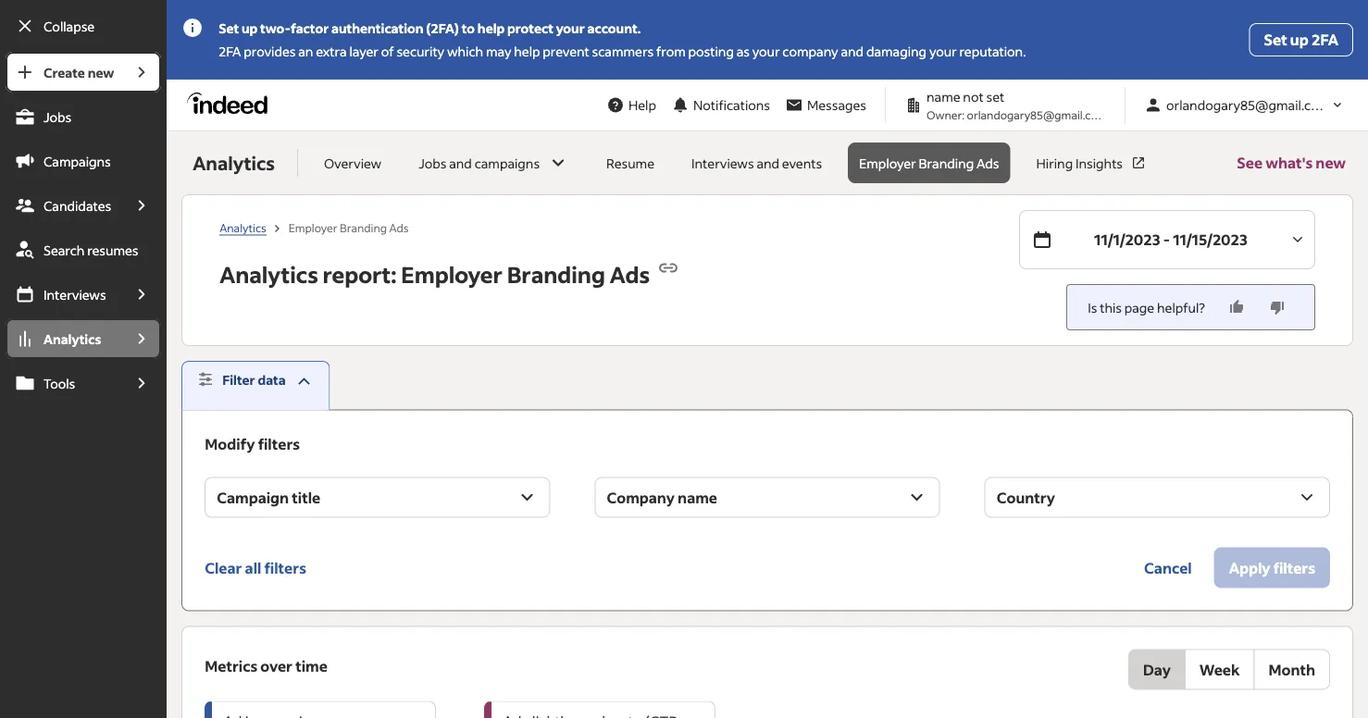 Task type: locate. For each thing, give the bounding box(es) containing it.
0 vertical spatial new
[[88, 64, 114, 81]]

your right as
[[752, 43, 780, 60]]

1 vertical spatial jobs
[[419, 155, 446, 171]]

jobs left campaigns
[[419, 155, 446, 171]]

0 horizontal spatial employer
[[289, 220, 337, 234]]

your
[[556, 20, 585, 37], [752, 43, 780, 60], [929, 43, 957, 60]]

1 vertical spatial branding
[[340, 220, 387, 234]]

events
[[782, 155, 822, 171]]

overview link
[[313, 143, 393, 183]]

search
[[44, 242, 85, 258]]

help button
[[599, 88, 664, 122]]

0 vertical spatial filters
[[258, 434, 300, 453]]

name
[[927, 88, 960, 105], [678, 488, 717, 507]]

which
[[447, 43, 483, 60]]

metrics over time
[[205, 656, 328, 675]]

set left two-
[[219, 20, 239, 37]]

jobs
[[44, 108, 71, 125], [419, 155, 446, 171]]

1 horizontal spatial set
[[1264, 30, 1287, 49]]

new right what's
[[1316, 153, 1346, 172]]

1 horizontal spatial branding
[[507, 260, 605, 289]]

0 horizontal spatial and
[[449, 155, 472, 171]]

filters right the all
[[264, 558, 306, 577]]

collapse
[[44, 18, 95, 34]]

employer branding ads up report:
[[289, 220, 409, 234]]

2 horizontal spatial ads
[[976, 155, 999, 171]]

employer branding ads link
[[848, 143, 1010, 183]]

campaigns
[[474, 155, 540, 171]]

interviews link
[[6, 274, 122, 315]]

1 vertical spatial new
[[1316, 153, 1346, 172]]

1 vertical spatial ads
[[389, 220, 409, 234]]

employer branding ads
[[859, 155, 999, 171], [289, 220, 409, 234]]

authentication
[[331, 20, 423, 37]]

metrics
[[205, 656, 257, 675]]

interviews for interviews
[[44, 286, 106, 303]]

overview
[[324, 155, 381, 171]]

interviews inside menu bar
[[44, 286, 106, 303]]

new right create
[[88, 64, 114, 81]]

set up 2fa
[[1264, 30, 1338, 49]]

help right to
[[477, 20, 505, 37]]

branding
[[919, 155, 974, 171], [340, 220, 387, 234], [507, 260, 605, 289]]

0 horizontal spatial jobs
[[44, 108, 71, 125]]

campaigns
[[44, 153, 111, 169]]

interviews
[[691, 155, 754, 171], [44, 286, 106, 303]]

interviews down search resumes link
[[44, 286, 106, 303]]

0 vertical spatial analytics link
[[220, 220, 266, 235]]

1 horizontal spatial orlandogary85@gmail.com
[[1166, 97, 1330, 113]]

and inside 'button'
[[449, 155, 472, 171]]

page
[[1124, 299, 1154, 316]]

set
[[219, 20, 239, 37], [1264, 30, 1287, 49]]

month
[[1268, 660, 1315, 679]]

1 vertical spatial interviews
[[44, 286, 106, 303]]

1 horizontal spatial name
[[927, 88, 960, 105]]

set up 2fa link
[[1249, 23, 1353, 56]]

employer branding ads down the owner:
[[859, 155, 999, 171]]

to
[[462, 20, 475, 37]]

set up orlandogary85@gmail.com dropdown button
[[1264, 30, 1287, 49]]

country
[[997, 488, 1055, 507]]

your right damaging
[[929, 43, 957, 60]]

ads up analytics report: employer branding ads
[[389, 220, 409, 234]]

orlandogary85@gmail.com up the see
[[1166, 97, 1330, 113]]

0 horizontal spatial 2fa
[[219, 43, 241, 60]]

up
[[242, 20, 258, 37], [1290, 30, 1309, 49]]

0 vertical spatial name
[[927, 88, 960, 105]]

1 vertical spatial name
[[678, 488, 717, 507]]

security
[[397, 43, 444, 60]]

campaign title button
[[205, 477, 550, 518]]

menu bar
[[0, 52, 167, 718]]

up up orlandogary85@gmail.com dropdown button
[[1290, 30, 1309, 49]]

orlandogary85@gmail.com
[[1166, 97, 1330, 113], [967, 107, 1107, 122]]

filters
[[258, 434, 300, 453], [264, 558, 306, 577]]

interviews and events
[[691, 155, 822, 171]]

and for jobs and campaigns
[[449, 155, 472, 171]]

0 vertical spatial employer
[[859, 155, 916, 171]]

new
[[88, 64, 114, 81], [1316, 153, 1346, 172]]

resumes
[[87, 242, 138, 258]]

2 vertical spatial ads
[[610, 260, 650, 289]]

orlandogary85@gmail.com inside name not set owner: orlandogary85@gmail.com
[[967, 107, 1107, 122]]

0 horizontal spatial orlandogary85@gmail.com
[[967, 107, 1107, 122]]

indeed home image
[[187, 92, 276, 114]]

1 horizontal spatial analytics link
[[220, 220, 266, 235]]

create
[[44, 64, 85, 81]]

0 vertical spatial interviews
[[691, 155, 754, 171]]

this page is helpful image
[[1227, 298, 1246, 317]]

analytics
[[193, 151, 275, 175], [220, 220, 266, 234], [220, 260, 318, 289], [44, 330, 101, 347]]

0 horizontal spatial set
[[219, 20, 239, 37]]

jobs inside jobs link
[[44, 108, 71, 125]]

2 horizontal spatial employer
[[859, 155, 916, 171]]

employer up report:
[[289, 220, 337, 234]]

employer
[[859, 155, 916, 171], [289, 220, 337, 234], [401, 260, 503, 289]]

1 horizontal spatial new
[[1316, 153, 1346, 172]]

0 vertical spatial branding
[[919, 155, 974, 171]]

2 horizontal spatial and
[[841, 43, 864, 60]]

collapse button
[[6, 6, 161, 46]]

1 vertical spatial analytics link
[[6, 318, 122, 359]]

name right company
[[678, 488, 717, 507]]

layer
[[349, 43, 379, 60]]

0 horizontal spatial help
[[477, 20, 505, 37]]

1 vertical spatial filters
[[264, 558, 306, 577]]

hiring insights
[[1036, 155, 1123, 171]]

0 vertical spatial ads
[[976, 155, 999, 171]]

account.
[[587, 20, 641, 37]]

name not set owner: orlandogary85@gmail.com element
[[897, 87, 1113, 123]]

1 horizontal spatial up
[[1290, 30, 1309, 49]]

1 horizontal spatial interviews
[[691, 155, 754, 171]]

1 vertical spatial help
[[514, 43, 540, 60]]

0 horizontal spatial new
[[88, 64, 114, 81]]

0 horizontal spatial analytics link
[[6, 318, 122, 359]]

and left campaigns
[[449, 155, 472, 171]]

1 horizontal spatial employer branding ads
[[859, 155, 999, 171]]

employer right report:
[[401, 260, 503, 289]]

modify
[[205, 434, 255, 453]]

help down protect
[[514, 43, 540, 60]]

name inside company name dropdown button
[[678, 488, 717, 507]]

jobs inside jobs and campaigns 'button'
[[419, 155, 446, 171]]

filter data
[[222, 372, 286, 388]]

0 horizontal spatial branding
[[340, 220, 387, 234]]

cancel button
[[1129, 548, 1207, 588]]

0 horizontal spatial up
[[242, 20, 258, 37]]

2 horizontal spatial branding
[[919, 155, 974, 171]]

0 horizontal spatial your
[[556, 20, 585, 37]]

analytics link
[[220, 220, 266, 235], [6, 318, 122, 359]]

0 vertical spatial employer branding ads
[[859, 155, 999, 171]]

2 vertical spatial employer
[[401, 260, 503, 289]]

11/1/2023
[[1094, 230, 1160, 249]]

your up prevent
[[556, 20, 585, 37]]

0 vertical spatial help
[[477, 20, 505, 37]]

see what's new
[[1237, 153, 1346, 172]]

ads left show shareable url "image"
[[610, 260, 650, 289]]

up inside the set up two-factor authentication (2fa) to help protect your account. 2fa provides an extra layer of security which may help prevent scammers from posting as your company and damaging your reputation.
[[242, 20, 258, 37]]

and for interviews and events
[[757, 155, 779, 171]]

name up the owner:
[[927, 88, 960, 105]]

0 vertical spatial jobs
[[44, 108, 71, 125]]

help
[[477, 20, 505, 37], [514, 43, 540, 60]]

interviews and events link
[[680, 143, 833, 183]]

company name button
[[595, 477, 940, 518]]

0 horizontal spatial name
[[678, 488, 717, 507]]

interviews for interviews and events
[[691, 155, 754, 171]]

orlandogary85@gmail.com down set
[[967, 107, 1107, 122]]

ads
[[976, 155, 999, 171], [389, 220, 409, 234], [610, 260, 650, 289]]

1 horizontal spatial and
[[757, 155, 779, 171]]

ads down name not set owner: orlandogary85@gmail.com element
[[976, 155, 999, 171]]

hiring
[[1036, 155, 1073, 171]]

menu bar containing create new
[[0, 52, 167, 718]]

company name
[[607, 488, 717, 507]]

1 horizontal spatial jobs
[[419, 155, 446, 171]]

2 vertical spatial branding
[[507, 260, 605, 289]]

-
[[1163, 230, 1170, 249]]

and left events
[[757, 155, 779, 171]]

create new
[[44, 64, 114, 81]]

orlandogary85@gmail.com button
[[1137, 88, 1353, 122]]

employer down messages
[[859, 155, 916, 171]]

interviews down notifications dropdown button on the top of the page
[[691, 155, 754, 171]]

1 vertical spatial employer branding ads
[[289, 220, 409, 234]]

may
[[486, 43, 511, 60]]

jobs down create new link
[[44, 108, 71, 125]]

messages link
[[777, 88, 874, 122]]

and right "company"
[[841, 43, 864, 60]]

set inside the set up two-factor authentication (2fa) to help protect your account. 2fa provides an extra layer of security which may help prevent scammers from posting as your company and damaging your reputation.
[[219, 20, 239, 37]]

filters right modify
[[258, 434, 300, 453]]

0 horizontal spatial interviews
[[44, 286, 106, 303]]

owner:
[[927, 107, 965, 122]]

protect
[[507, 20, 553, 37]]

company
[[607, 488, 675, 507]]

up left two-
[[242, 20, 258, 37]]



Task type: vqa. For each thing, say whether or not it's contained in the screenshot.
the "Overflow menu" icon
no



Task type: describe. For each thing, give the bounding box(es) containing it.
reputation.
[[959, 43, 1026, 60]]

(2fa)
[[426, 20, 459, 37]]

search resumes
[[44, 242, 138, 258]]

candidates
[[44, 197, 111, 214]]

2 horizontal spatial your
[[929, 43, 957, 60]]

insights
[[1076, 155, 1123, 171]]

all
[[245, 558, 261, 577]]

not
[[963, 88, 984, 105]]

1 horizontal spatial your
[[752, 43, 780, 60]]

new inside button
[[1316, 153, 1346, 172]]

show shareable url image
[[657, 257, 679, 279]]

this page is not helpful image
[[1268, 298, 1287, 317]]

factor
[[291, 20, 329, 37]]

campaigns link
[[6, 141, 161, 181]]

modify filters
[[205, 434, 300, 453]]

extra
[[316, 43, 347, 60]]

week
[[1199, 660, 1240, 679]]

over
[[260, 656, 292, 675]]

set for set up 2fa
[[1264, 30, 1287, 49]]

damaging
[[866, 43, 927, 60]]

11/1/2023 - 11/15/2023
[[1094, 230, 1248, 249]]

name inside name not set owner: orlandogary85@gmail.com
[[927, 88, 960, 105]]

jobs for jobs and campaigns
[[419, 155, 446, 171]]

is
[[1088, 299, 1097, 316]]

title
[[292, 488, 320, 507]]

up for two-
[[242, 20, 258, 37]]

1 horizontal spatial help
[[514, 43, 540, 60]]

create new link
[[6, 52, 122, 93]]

clear all filters
[[205, 558, 306, 577]]

1 horizontal spatial 2fa
[[1311, 30, 1338, 49]]

notifications button
[[664, 85, 777, 125]]

2fa inside the set up two-factor authentication (2fa) to help protect your account. 2fa provides an extra layer of security which may help prevent scammers from posting as your company and damaging your reputation.
[[219, 43, 241, 60]]

and inside the set up two-factor authentication (2fa) to help protect your account. 2fa provides an extra layer of security which may help prevent scammers from posting as your company and damaging your reputation.
[[841, 43, 864, 60]]

is this page helpful?
[[1088, 299, 1205, 316]]

an
[[298, 43, 313, 60]]

resume
[[606, 155, 654, 171]]

0 horizontal spatial ads
[[389, 220, 409, 234]]

clear
[[205, 558, 242, 577]]

campaign title
[[217, 488, 320, 507]]

what's
[[1265, 153, 1313, 172]]

two-
[[260, 20, 291, 37]]

hiring insights link
[[1025, 143, 1158, 183]]

country button
[[985, 477, 1330, 518]]

filter
[[222, 372, 255, 388]]

0 horizontal spatial employer branding ads
[[289, 220, 409, 234]]

filters inside button
[[264, 558, 306, 577]]

11/15/2023
[[1173, 230, 1248, 249]]

tools link
[[6, 363, 122, 404]]

orlandogary85@gmail.com inside dropdown button
[[1166, 97, 1330, 113]]

time
[[295, 656, 328, 675]]

analytics report: employer branding ads
[[220, 260, 650, 289]]

scammers
[[592, 43, 654, 60]]

1 vertical spatial employer
[[289, 220, 337, 234]]

set
[[986, 88, 1004, 105]]

resume link
[[595, 143, 665, 183]]

new inside menu bar
[[88, 64, 114, 81]]

name not set owner: orlandogary85@gmail.com
[[927, 88, 1107, 122]]

jobs and campaigns
[[419, 155, 540, 171]]

see what's new button
[[1237, 131, 1346, 194]]

helpful?
[[1157, 299, 1205, 316]]

clear all filters button
[[205, 548, 306, 588]]

messages
[[807, 97, 866, 113]]

1 horizontal spatial employer
[[401, 260, 503, 289]]

tools
[[44, 375, 75, 392]]

data
[[258, 372, 286, 388]]

provides
[[244, 43, 296, 60]]

prevent
[[543, 43, 589, 60]]

posting
[[688, 43, 734, 60]]

report:
[[323, 260, 397, 289]]

1 horizontal spatial ads
[[610, 260, 650, 289]]

this
[[1100, 299, 1122, 316]]

from
[[656, 43, 686, 60]]

see
[[1237, 153, 1263, 172]]

campaign
[[217, 488, 289, 507]]

cancel
[[1144, 558, 1192, 577]]

as
[[736, 43, 750, 60]]

set for set up two-factor authentication (2fa) to help protect your account. 2fa provides an extra layer of security which may help prevent scammers from posting as your company and damaging your reputation.
[[219, 20, 239, 37]]

up for 2fa
[[1290, 30, 1309, 49]]

company
[[782, 43, 838, 60]]

search resumes link
[[6, 230, 161, 270]]

jobs for jobs
[[44, 108, 71, 125]]

set up two-factor authentication (2fa) to help protect your account. 2fa provides an extra layer of security which may help prevent scammers from posting as your company and damaging your reputation.
[[219, 20, 1026, 60]]

notifications
[[693, 97, 770, 113]]

day
[[1143, 660, 1171, 679]]

jobs and campaigns button
[[407, 143, 580, 183]]

of
[[381, 43, 394, 60]]

jobs link
[[6, 96, 161, 137]]

candidates link
[[6, 185, 122, 226]]



